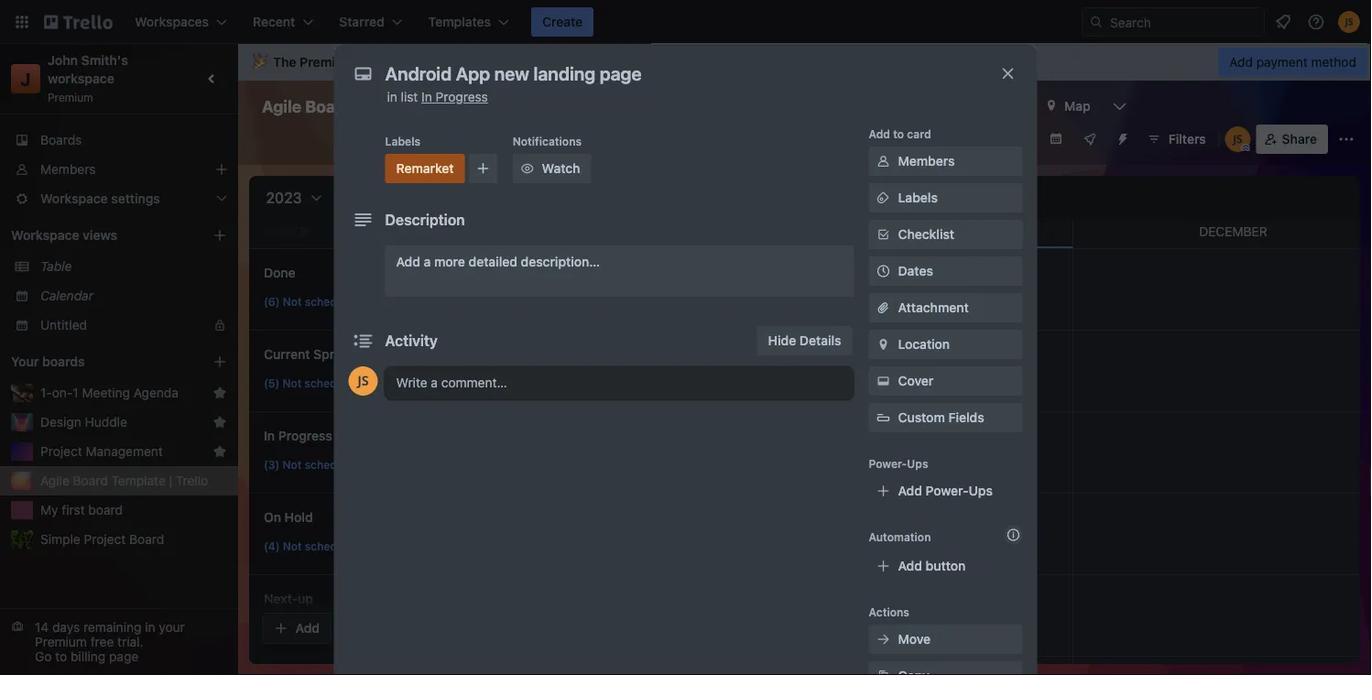 Task type: locate. For each thing, give the bounding box(es) containing it.
premium inside '14 days remaining in your premium free trial. go to billing page'
[[35, 635, 87, 650]]

0 horizontal spatial 14
[[35, 620, 49, 635]]

add for add to card
[[869, 127, 891, 140]]

1 horizontal spatial smith's
[[468, 55, 515, 70]]

1 vertical spatial (4) not scheduled
[[264, 621, 360, 634]]

2 not from the top
[[283, 377, 302, 389]]

(4) down on
[[264, 540, 280, 553]]

0 horizontal spatial in
[[145, 620, 155, 635]]

(3) not scheduled
[[264, 458, 360, 471]]

sm image
[[518, 159, 537, 178], [875, 189, 893, 207], [875, 225, 893, 244]]

sm image inside the checklist link
[[875, 225, 893, 244]]

2 scheduled from the top
[[305, 377, 360, 389]]

scheduled down up
[[305, 621, 360, 634]]

in right list
[[422, 89, 432, 104]]

ends
[[588, 55, 618, 70]]

sm image up november in the top of the page
[[875, 189, 893, 207]]

workspace inside john smith's workspace premium
[[48, 71, 115, 86]]

agile board template | trello down trial
[[262, 96, 485, 116]]

not right (6)
[[283, 295, 302, 308]]

board down my first board link
[[129, 532, 164, 547]]

0 vertical spatial template
[[356, 96, 429, 116]]

members link down boards
[[0, 155, 238, 184]]

not down the on hold
[[283, 540, 302, 553]]

0 vertical spatial (4)
[[264, 540, 280, 553]]

add for add a more detailed description…
[[396, 254, 421, 269]]

boards
[[42, 354, 85, 369]]

sm image inside cover link
[[875, 372, 893, 390]]

0 vertical spatial progress
[[436, 89, 488, 104]]

power- down power-ups at bottom right
[[926, 483, 969, 499]]

j
[[20, 68, 31, 89]]

0 horizontal spatial in
[[264, 428, 275, 444]]

for
[[413, 55, 431, 70]]

0 vertical spatial john smith (johnsmith38824343) image
[[1339, 11, 1361, 33]]

1 vertical spatial labels
[[898, 190, 938, 205]]

🎉 the premium free trial for john smith's workspace ends in 14
[[253, 55, 654, 70]]

(5)
[[264, 377, 280, 389]]

(4)
[[264, 540, 280, 553], [264, 621, 280, 634]]

ups up add power-ups on the bottom
[[907, 457, 929, 470]]

agile down 'the'
[[262, 96, 302, 116]]

not right (5)
[[283, 377, 302, 389]]

1 horizontal spatial progress
[[436, 89, 488, 104]]

labels link
[[869, 183, 1023, 213]]

1 vertical spatial project
[[84, 532, 126, 547]]

project down board
[[84, 532, 126, 547]]

not down next-up at left
[[283, 621, 302, 634]]

add down power-ups at bottom right
[[898, 483, 923, 499]]

1 sm image from the top
[[875, 152, 893, 170]]

scheduled for current sprint
[[305, 377, 360, 389]]

sm image for members
[[875, 152, 893, 170]]

sm image left the checklist
[[875, 225, 893, 244]]

1 vertical spatial |
[[169, 473, 172, 488]]

to right "go"
[[55, 649, 67, 664]]

members
[[898, 153, 955, 169], [40, 162, 96, 177]]

1 vertical spatial free
[[90, 635, 114, 650]]

add button button
[[869, 552, 1023, 581]]

| up my first board link
[[169, 473, 172, 488]]

sm image
[[875, 152, 893, 170], [875, 335, 893, 354], [875, 372, 893, 390], [875, 630, 893, 649], [875, 667, 893, 675]]

john right for
[[434, 55, 465, 70]]

workspace visible image
[[539, 99, 553, 114]]

next-
[[264, 592, 298, 607]]

attachment button
[[869, 293, 1023, 323]]

first
[[62, 503, 85, 518]]

3 sm image from the top
[[875, 372, 893, 390]]

0 vertical spatial agile
[[262, 96, 302, 116]]

add left card
[[869, 127, 891, 140]]

scheduled
[[305, 295, 360, 308], [305, 377, 360, 389], [305, 458, 360, 471], [305, 540, 360, 553], [305, 621, 360, 634]]

sm image for cover
[[875, 372, 893, 390]]

1 horizontal spatial ups
[[969, 483, 993, 499]]

sm image inside watch button
[[518, 159, 537, 178]]

| inside text box
[[433, 96, 437, 116]]

1 vertical spatial template
[[111, 473, 166, 488]]

1 horizontal spatial john smith (johnsmith38824343) image
[[1339, 11, 1361, 33]]

add payment method link
[[1219, 48, 1368, 77]]

2 vertical spatial premium
[[35, 635, 87, 650]]

1 scheduled from the top
[[305, 295, 360, 308]]

agile board template | trello down project management button
[[40, 473, 208, 488]]

2 starred icon image from the top
[[213, 415, 227, 430]]

0 horizontal spatial labels
[[385, 135, 421, 148]]

trello down 🎉 the premium free trial for john smith's workspace ends in 14 at the top of page
[[441, 96, 485, 116]]

2 sm image from the top
[[875, 335, 893, 354]]

description…
[[521, 254, 600, 269]]

simple project board link
[[40, 531, 227, 549]]

0 horizontal spatial to
[[55, 649, 67, 664]]

4 scheduled from the top
[[305, 540, 360, 553]]

| right list
[[433, 96, 437, 116]]

2 horizontal spatial in
[[622, 55, 633, 70]]

on-
[[52, 385, 73, 400]]

actions
[[869, 606, 910, 619]]

1 not from the top
[[283, 295, 302, 308]]

scheduled down in progress on the left bottom of page
[[305, 458, 360, 471]]

progress
[[436, 89, 488, 104], [278, 428, 332, 444]]

power- down custom on the right of the page
[[869, 457, 907, 470]]

1-
[[40, 385, 52, 400]]

0 vertical spatial power-
[[869, 457, 907, 470]]

14
[[640, 55, 654, 70], [35, 620, 49, 635]]

0 horizontal spatial john
[[48, 53, 78, 68]]

0 horizontal spatial project
[[40, 444, 82, 459]]

14 left days
[[35, 620, 49, 635]]

1 starred icon image from the top
[[213, 386, 227, 400]]

board up the my first board
[[73, 473, 108, 488]]

in left list
[[387, 89, 398, 104]]

0 vertical spatial trello
[[441, 96, 485, 116]]

john smith (johnsmith38824343) image
[[1339, 11, 1361, 33], [349, 367, 378, 396]]

hide details
[[768, 333, 842, 348]]

1-on-1 meeting agenda button
[[40, 384, 205, 402]]

workspace
[[11, 228, 79, 243]]

1 horizontal spatial in
[[387, 89, 398, 104]]

14 inside '14 days remaining in your premium free trial. go to billing page'
[[35, 620, 49, 635]]

in left "your"
[[145, 620, 155, 635]]

4 not from the top
[[283, 540, 302, 553]]

1 vertical spatial starred icon image
[[213, 415, 227, 430]]

sm image for location
[[875, 335, 893, 354]]

add left a on the top left of the page
[[396, 254, 421, 269]]

detailed
[[469, 254, 518, 269]]

1 (4) not scheduled button from the top
[[257, 531, 419, 560]]

0 vertical spatial starred icon image
[[213, 386, 227, 400]]

1 horizontal spatial to
[[894, 127, 905, 140]]

add for add button
[[898, 559, 923, 574]]

1 (4) from the top
[[264, 540, 280, 553]]

0 horizontal spatial members
[[40, 162, 96, 177]]

1 vertical spatial (4) not scheduled button
[[257, 612, 419, 641]]

sm image left watch at the top
[[518, 159, 537, 178]]

5 not from the top
[[283, 621, 302, 634]]

custom fields button
[[869, 409, 1023, 427]]

in up (3)
[[264, 428, 275, 444]]

1 vertical spatial premium
[[48, 91, 93, 104]]

in list in progress
[[387, 89, 488, 104]]

not inside button
[[283, 295, 302, 308]]

in progress link
[[422, 89, 488, 104]]

(4) not scheduled button down up
[[257, 612, 419, 641]]

activity
[[385, 332, 438, 350]]

your boards with 6 items element
[[11, 351, 185, 373]]

customize views image
[[1111, 97, 1129, 115]]

1 horizontal spatial power-
[[926, 483, 969, 499]]

smith's
[[81, 53, 128, 68], [468, 55, 515, 70]]

free inside '14 days remaining in your premium free trial. go to billing page'
[[90, 635, 114, 650]]

board left list
[[305, 96, 352, 116]]

0 vertical spatial to
[[894, 127, 905, 140]]

remarket
[[396, 161, 454, 176]]

calendar link
[[40, 287, 227, 305]]

the
[[273, 55, 296, 70]]

free
[[358, 55, 383, 70], [90, 635, 114, 650]]

design huddle
[[40, 415, 127, 430]]

add a more detailed description…
[[396, 254, 600, 269]]

scheduled down "hold"
[[305, 540, 360, 553]]

template up my first board link
[[111, 473, 166, 488]]

scheduled up sprint
[[305, 295, 360, 308]]

5 scheduled from the top
[[305, 621, 360, 634]]

2 (4) not scheduled from the top
[[264, 621, 360, 634]]

template
[[356, 96, 429, 116], [111, 473, 166, 488]]

in inside '14 days remaining in your premium free trial. go to billing page'
[[145, 620, 155, 635]]

workspace
[[518, 55, 585, 70], [48, 71, 115, 86]]

0 vertical spatial 14
[[640, 55, 654, 70]]

1 horizontal spatial |
[[433, 96, 437, 116]]

workspace down create button
[[518, 55, 585, 70]]

trello up my first board link
[[176, 473, 208, 488]]

to inside '14 days remaining in your premium free trial. go to billing page'
[[55, 649, 67, 664]]

0 vertical spatial ups
[[907, 457, 929, 470]]

project management
[[40, 444, 163, 459]]

0 horizontal spatial power-
[[869, 457, 907, 470]]

add
[[1230, 55, 1254, 70], [869, 127, 891, 140], [396, 254, 421, 269], [898, 483, 923, 499], [898, 559, 923, 574], [296, 621, 320, 636]]

1 horizontal spatial labels
[[898, 190, 938, 205]]

1 horizontal spatial agile
[[262, 96, 302, 116]]

scheduled for done
[[305, 295, 360, 308]]

smith's right j
[[81, 53, 128, 68]]

remaining
[[83, 620, 142, 635]]

0 horizontal spatial agile board template | trello
[[40, 473, 208, 488]]

14 right ends
[[640, 55, 654, 70]]

attachment
[[898, 300, 969, 315]]

1 vertical spatial (4)
[[264, 621, 280, 634]]

0 horizontal spatial progress
[[278, 428, 332, 444]]

progress up (3) not scheduled
[[278, 428, 332, 444]]

premium
[[300, 55, 355, 70], [48, 91, 93, 104], [35, 635, 87, 650]]

3 starred icon image from the top
[[213, 444, 227, 459]]

0 vertical spatial sm image
[[518, 159, 537, 178]]

template inside agile board template | trello text box
[[356, 96, 429, 116]]

agile up my
[[40, 473, 69, 488]]

design huddle button
[[40, 413, 205, 432]]

automation image
[[1109, 125, 1134, 150]]

1 horizontal spatial free
[[358, 55, 383, 70]]

sm image inside members link
[[875, 152, 893, 170]]

views
[[83, 228, 117, 243]]

agenda
[[134, 385, 179, 400]]

0 horizontal spatial free
[[90, 635, 114, 650]]

|
[[433, 96, 437, 116], [169, 473, 172, 488]]

0 vertical spatial labels
[[385, 135, 421, 148]]

0 notifications image
[[1273, 11, 1295, 33]]

members down boards
[[40, 162, 96, 177]]

(4) down next-
[[264, 621, 280, 634]]

(4) not scheduled for next-up
[[264, 621, 360, 634]]

(4) not scheduled down "hold"
[[264, 540, 360, 553]]

boards link
[[0, 126, 238, 155]]

power-ups
[[869, 457, 929, 470]]

calendar power-up image
[[1049, 131, 1064, 146]]

0 vertical spatial free
[[358, 55, 383, 70]]

labels up remarket
[[385, 135, 421, 148]]

1 vertical spatial sm image
[[875, 189, 893, 207]]

14 days remaining in your premium free trial. go to billing page
[[35, 620, 185, 664]]

john smith (johnsmith38824343) image right open information menu image
[[1339, 11, 1361, 33]]

in right ends
[[622, 55, 633, 70]]

1 horizontal spatial trello
[[441, 96, 485, 116]]

color: orange, title: "remarket" element
[[385, 154, 465, 183]]

workspace views
[[11, 228, 117, 243]]

members down card
[[898, 153, 955, 169]]

location link
[[869, 330, 1023, 359]]

starred icon image
[[213, 386, 227, 400], [213, 415, 227, 430], [213, 444, 227, 459]]

None text field
[[376, 57, 981, 90]]

1 vertical spatial progress
[[278, 428, 332, 444]]

1 vertical spatial power-
[[926, 483, 969, 499]]

add payment method
[[1230, 55, 1357, 70]]

3 not from the top
[[283, 458, 302, 471]]

1 horizontal spatial members
[[898, 153, 955, 169]]

sm image for checklist
[[875, 225, 893, 244]]

0 vertical spatial agile board template | trello
[[262, 96, 485, 116]]

2 (4) from the top
[[264, 621, 280, 634]]

scheduled inside button
[[305, 295, 360, 308]]

1 horizontal spatial in
[[422, 89, 432, 104]]

sm image inside the labels link
[[875, 189, 893, 207]]

j link
[[11, 64, 40, 93]]

agile inside agile board template | trello text box
[[262, 96, 302, 116]]

1 horizontal spatial template
[[356, 96, 429, 116]]

2 (4) not scheduled button from the top
[[257, 612, 419, 641]]

2 vertical spatial sm image
[[875, 225, 893, 244]]

members for the right members link
[[898, 153, 955, 169]]

template down trial
[[356, 96, 429, 116]]

december
[[1200, 224, 1268, 239]]

john smith (johnsmith38824343) image down sprint
[[349, 367, 378, 396]]

banner containing 🎉
[[238, 44, 1372, 81]]

not for done
[[283, 295, 302, 308]]

progress down 🎉 the premium free trial for john smith's workspace ends in 14 at the top of page
[[436, 89, 488, 104]]

add down automation at the bottom of page
[[898, 559, 923, 574]]

(4) not scheduled down up
[[264, 621, 360, 634]]

(6)
[[264, 295, 280, 308]]

1 vertical spatial agile board template | trello
[[40, 473, 208, 488]]

members link up the labels link
[[869, 147, 1023, 176]]

members link
[[869, 147, 1023, 176], [0, 155, 238, 184]]

(4) for on hold
[[264, 540, 280, 553]]

to left card
[[894, 127, 905, 140]]

starred icon image for 1-on-1 meeting agenda
[[213, 386, 227, 400]]

0 horizontal spatial workspace
[[48, 71, 115, 86]]

labels up november in the top of the page
[[898, 190, 938, 205]]

1 horizontal spatial john
[[434, 55, 465, 70]]

0 horizontal spatial trello
[[176, 473, 208, 488]]

0 vertical spatial project
[[40, 444, 82, 459]]

1 vertical spatial to
[[55, 649, 67, 664]]

(4) not scheduled button
[[257, 531, 419, 560], [257, 612, 419, 641]]

1 vertical spatial in
[[264, 428, 275, 444]]

not right (3)
[[283, 458, 302, 471]]

add power-ups link
[[869, 477, 1023, 506]]

0 horizontal spatial agile
[[40, 473, 69, 488]]

banner
[[238, 44, 1372, 81]]

workspace right j link
[[48, 71, 115, 86]]

power-
[[869, 457, 907, 470], [926, 483, 969, 499]]

0 vertical spatial premium
[[300, 55, 355, 70]]

1 horizontal spatial agile board template | trello
[[262, 96, 485, 116]]

scheduled down sprint
[[305, 377, 360, 389]]

0 vertical spatial (4) not scheduled
[[264, 540, 360, 553]]

(4) not scheduled button down "hold"
[[257, 531, 419, 560]]

3 scheduled from the top
[[305, 458, 360, 471]]

1 vertical spatial workspace
[[48, 71, 115, 86]]

agile inside agile board template | trello link
[[40, 473, 69, 488]]

john right j
[[48, 53, 78, 68]]

agile board template | trello
[[262, 96, 485, 116], [40, 473, 208, 488]]

0 vertical spatial workspace
[[518, 55, 585, 70]]

1 vertical spatial agile
[[40, 473, 69, 488]]

0 vertical spatial |
[[433, 96, 437, 116]]

sm image inside the location link
[[875, 335, 893, 354]]

sm image inside 'move' link
[[875, 630, 893, 649]]

1 horizontal spatial 14
[[640, 55, 654, 70]]

1 vertical spatial 14
[[35, 620, 49, 635]]

john smith (johnsmith38824343) image inside primary element
[[1339, 11, 1361, 33]]

sprint
[[314, 347, 350, 362]]

hide details link
[[757, 326, 853, 356]]

scheduled for in progress
[[305, 458, 360, 471]]

go to billing page link
[[35, 649, 139, 664]]

0 horizontal spatial template
[[111, 473, 166, 488]]

trello
[[441, 96, 485, 116], [176, 473, 208, 488]]

days
[[52, 620, 80, 635]]

table link
[[40, 257, 227, 276]]

0 vertical spatial (4) not scheduled button
[[257, 531, 419, 560]]

4 sm image from the top
[[875, 630, 893, 649]]

project down design on the bottom left of the page
[[40, 444, 82, 459]]

1 (4) not scheduled from the top
[[264, 540, 360, 553]]

2 vertical spatial in
[[145, 620, 155, 635]]

hide
[[768, 333, 797, 348]]

ups down fields
[[969, 483, 993, 499]]

0 horizontal spatial smith's
[[81, 53, 128, 68]]

(3)
[[264, 458, 280, 471]]

smith's up star or unstar board image
[[468, 55, 515, 70]]

add left payment
[[1230, 55, 1254, 70]]

in progress
[[264, 428, 332, 444]]

john
[[48, 53, 78, 68], [434, 55, 465, 70]]

0 horizontal spatial john smith (johnsmith38824343) image
[[349, 367, 378, 396]]

2 vertical spatial starred icon image
[[213, 444, 227, 459]]



Task type: vqa. For each thing, say whether or not it's contained in the screenshot.
"Star or unstar board" icon
yes



Task type: describe. For each thing, give the bounding box(es) containing it.
add power-ups
[[898, 483, 993, 499]]

john smith's workspace premium
[[48, 53, 131, 104]]

primary element
[[0, 0, 1372, 44]]

(4) not scheduled for on hold
[[264, 540, 360, 553]]

members for the leftmost members link
[[40, 162, 96, 177]]

1 horizontal spatial project
[[84, 532, 126, 547]]

a
[[424, 254, 431, 269]]

(4) for next-up
[[264, 621, 280, 634]]

project inside button
[[40, 444, 82, 459]]

add button
[[898, 559, 966, 574]]

filters
[[1169, 131, 1207, 147]]

fields
[[949, 410, 985, 425]]

automation
[[869, 531, 931, 543]]

current sprint
[[264, 347, 350, 362]]

star or unstar board image
[[506, 99, 520, 114]]

share
[[1283, 131, 1318, 147]]

more
[[434, 254, 465, 269]]

(4) not scheduled button for next-up
[[257, 612, 419, 641]]

agile board template | trello inside text box
[[262, 96, 485, 116]]

on
[[264, 510, 281, 525]]

custom fields
[[898, 410, 985, 425]]

move
[[898, 632, 931, 647]]

trello inside text box
[[441, 96, 485, 116]]

smith's inside john smith's workspace premium
[[81, 53, 128, 68]]

confetti image
[[253, 55, 266, 70]]

description
[[385, 211, 465, 229]]

page
[[109, 649, 139, 664]]

on hold
[[264, 510, 313, 525]]

your
[[159, 620, 185, 635]]

your boards
[[11, 354, 85, 369]]

create a view image
[[213, 228, 227, 243]]

board inside text box
[[305, 96, 352, 116]]

sm image for labels
[[875, 189, 893, 207]]

checklist link
[[869, 220, 1023, 249]]

(5) not scheduled
[[264, 377, 360, 389]]

1 vertical spatial ups
[[969, 483, 993, 499]]

0 horizontal spatial ups
[[907, 457, 929, 470]]

add for add power-ups
[[898, 483, 923, 499]]

(4) not scheduled button for on hold
[[257, 531, 419, 560]]

Board name text field
[[253, 92, 495, 121]]

add for add payment method
[[1230, 55, 1254, 70]]

current
[[264, 347, 310, 362]]

0 vertical spatial in
[[622, 55, 633, 70]]

premium inside john smith's workspace premium
[[48, 91, 93, 104]]

add down up
[[296, 621, 320, 636]]

simple project board
[[40, 532, 164, 547]]

board link
[[564, 92, 642, 121]]

search image
[[1090, 15, 1104, 29]]

0 vertical spatial in
[[422, 89, 432, 104]]

not for current sprint
[[283, 377, 302, 389]]

(6) not scheduled
[[264, 295, 360, 308]]

0 horizontal spatial |
[[169, 473, 172, 488]]

hold
[[285, 510, 313, 525]]

Write a comment text field
[[385, 367, 855, 400]]

(5) not scheduled button
[[257, 367, 419, 397]]

create button
[[532, 7, 594, 37]]

watch button
[[513, 154, 592, 183]]

1 horizontal spatial members link
[[869, 147, 1023, 176]]

sm image for watch
[[518, 159, 537, 178]]

1 vertical spatial in
[[387, 89, 398, 104]]

john smith's workspace link
[[48, 53, 131, 86]]

starred icon image for design huddle
[[213, 415, 227, 430]]

switch to… image
[[13, 13, 31, 31]]

untitled
[[40, 318, 87, 333]]

scheduled for next-up
[[305, 621, 360, 634]]

add board image
[[213, 355, 227, 369]]

not for in progress
[[283, 458, 302, 471]]

not for next-up
[[283, 621, 302, 634]]

calendar
[[40, 288, 93, 303]]

not for on hold
[[283, 540, 302, 553]]

my
[[40, 503, 58, 518]]

agile board template | trello link
[[40, 472, 227, 490]]

move link
[[869, 625, 1023, 654]]

show menu image
[[1338, 130, 1356, 148]]

up
[[298, 592, 313, 607]]

design
[[40, 415, 81, 430]]

1 vertical spatial trello
[[176, 473, 208, 488]]

1
[[73, 385, 79, 400]]

sm image for move
[[875, 630, 893, 649]]

power ups image
[[1083, 132, 1098, 147]]

location
[[898, 337, 950, 352]]

starred icon image for project management
[[213, 444, 227, 459]]

november
[[878, 224, 948, 239]]

filters button
[[1142, 125, 1212, 154]]

management
[[86, 444, 163, 459]]

1 vertical spatial john smith (johnsmith38824343) image
[[349, 367, 378, 396]]

notifications
[[513, 135, 582, 148]]

🎉
[[253, 55, 266, 70]]

my first board
[[40, 503, 123, 518]]

huddle
[[85, 415, 127, 430]]

board down ends
[[595, 99, 631, 114]]

cover
[[898, 373, 934, 389]]

dates
[[898, 263, 934, 279]]

checklist
[[898, 227, 955, 242]]

Search field
[[1082, 7, 1265, 37]]

john smith (johnsmith38824343) image
[[1226, 126, 1251, 152]]

board
[[88, 503, 123, 518]]

billing
[[71, 649, 106, 664]]

table
[[40, 259, 72, 274]]

open information menu image
[[1308, 13, 1326, 31]]

simple
[[40, 532, 80, 547]]

method
[[1312, 55, 1357, 70]]

trial
[[386, 55, 410, 70]]

untitled link
[[40, 316, 202, 334]]

your
[[11, 354, 39, 369]]

scheduled for on hold
[[305, 540, 360, 553]]

list
[[401, 89, 418, 104]]

john inside john smith's workspace premium
[[48, 53, 78, 68]]

next-up
[[264, 592, 313, 607]]

1 horizontal spatial workspace
[[518, 55, 585, 70]]

meeting
[[82, 385, 130, 400]]

card
[[908, 127, 932, 140]]

add a more detailed description… link
[[385, 246, 855, 297]]

2023
[[266, 189, 302, 207]]

map link
[[1034, 92, 1102, 121]]

add button
[[263, 614, 331, 643]]

watch
[[542, 161, 581, 176]]

add to card
[[869, 127, 932, 140]]

done
[[264, 265, 296, 280]]

5 sm image from the top
[[875, 667, 893, 675]]

template inside agile board template | trello link
[[111, 473, 166, 488]]

1-on-1 meeting agenda
[[40, 385, 179, 400]]

0 horizontal spatial members link
[[0, 155, 238, 184]]

(6) not scheduled button
[[257, 286, 419, 315]]



